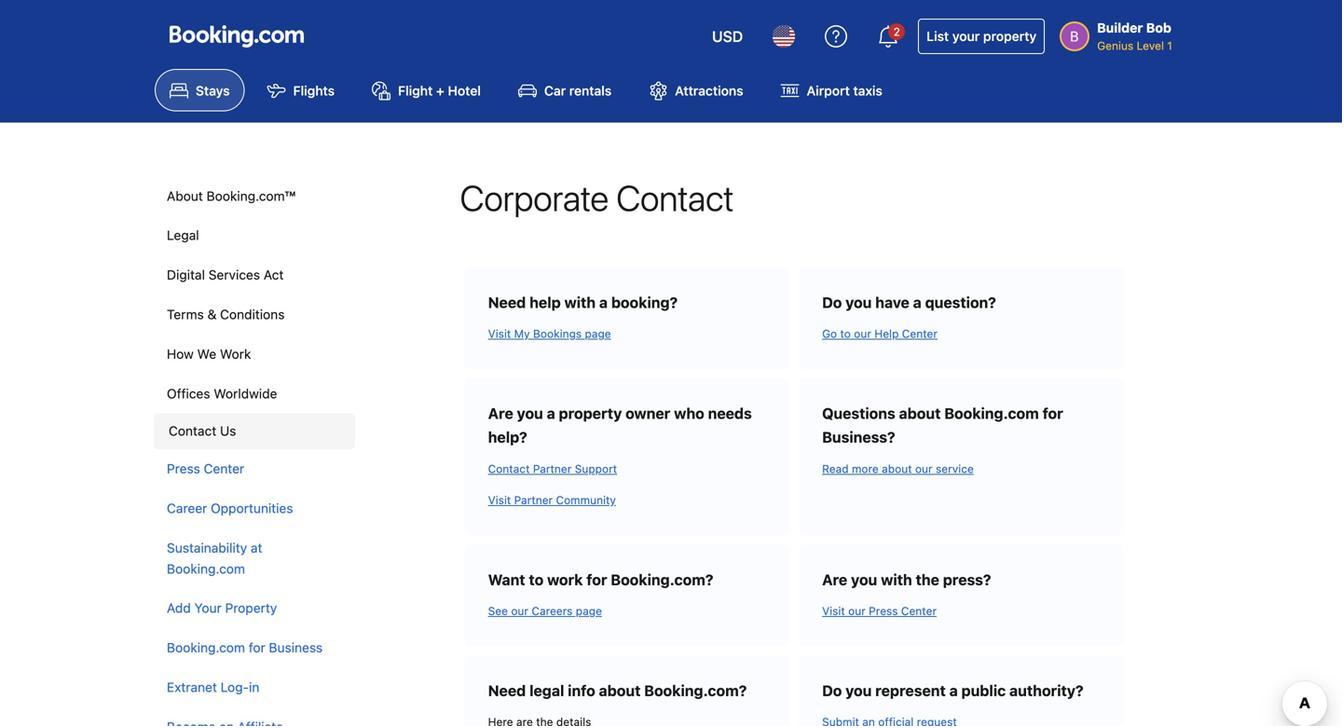 Task type: vqa. For each thing, say whether or not it's contained in the screenshot.


Task type: describe. For each thing, give the bounding box(es) containing it.
do you have a question?
[[822, 294, 996, 311]]

add your property link
[[154, 589, 351, 628]]

car rentals link
[[503, 69, 627, 111]]

help
[[530, 294, 561, 311]]

flights
[[293, 83, 335, 98]]

a inside are you a property owner who needs help?
[[547, 405, 555, 422]]

digital services act link
[[154, 256, 351, 295]]

my
[[514, 327, 530, 340]]

contact us
[[169, 423, 236, 439]]

terms & conditions link
[[154, 295, 351, 335]]

sustainability at booking.com
[[167, 540, 262, 576]]

1 vertical spatial about
[[882, 462, 912, 475]]

offices worldwide link
[[154, 374, 351, 414]]

conditions
[[220, 307, 285, 322]]

contact us link
[[154, 414, 355, 449]]

corporate contact
[[460, 177, 734, 218]]

2 button
[[866, 14, 911, 59]]

need for need help with a booking?
[[488, 294, 526, 311]]

page for for
[[576, 605, 602, 618]]

work
[[220, 346, 251, 362]]

property inside are you a property owner who needs help?
[[559, 405, 622, 422]]

list your property
[[927, 28, 1037, 44]]

for inside navigation
[[249, 640, 265, 655]]

about inside questions about booking.com for business?
[[899, 405, 941, 422]]

offices worldwide
[[167, 386, 277, 401]]

1 horizontal spatial property
[[983, 28, 1037, 44]]

want to work for booking.com?
[[488, 571, 714, 589]]

extranet log-in link
[[154, 668, 351, 707]]

airport taxis
[[807, 83, 883, 98]]

sustainability
[[167, 540, 247, 555]]

your
[[953, 28, 980, 44]]

act
[[264, 267, 284, 283]]

partner for visit
[[514, 493, 553, 507]]

do for do you have a question?
[[822, 294, 842, 311]]

need legal info about booking.com?
[[488, 682, 747, 700]]

taxis
[[853, 83, 883, 98]]

public
[[962, 682, 1006, 700]]

visit our press center
[[822, 605, 937, 618]]

visit my bookings page link
[[488, 315, 766, 346]]

do you represent a public authority?
[[822, 682, 1084, 700]]

legal
[[530, 682, 564, 700]]

hotel
[[448, 83, 481, 98]]

list
[[927, 28, 949, 44]]

business
[[269, 640, 323, 655]]

a for do you have a question?
[[913, 294, 922, 311]]

us
[[220, 423, 236, 439]]

visit for need
[[488, 327, 511, 340]]

booking?
[[611, 294, 678, 311]]

digital services act
[[167, 267, 284, 283]]

center inside "link"
[[204, 461, 244, 476]]

booking.com for about
[[945, 405, 1039, 422]]

have
[[876, 294, 910, 311]]

property
[[225, 601, 277, 616]]

worldwide
[[214, 386, 277, 401]]

for for work
[[587, 571, 607, 589]]

builder
[[1097, 20, 1143, 35]]

about booking.com™ link
[[154, 176, 351, 216]]

booking.com for business
[[167, 640, 323, 655]]

bob
[[1146, 20, 1172, 35]]

add
[[167, 601, 191, 616]]

opportunities
[[211, 501, 293, 516]]

press?
[[943, 571, 991, 589]]

visit my bookings page
[[488, 327, 611, 340]]

go to our help center link
[[822, 315, 1101, 346]]

our inside read more about our service link
[[915, 462, 933, 475]]

navigation containing about booking.com™
[[154, 176, 355, 726]]

go
[[822, 327, 837, 340]]

flight + hotel link
[[357, 69, 496, 111]]

car
[[544, 83, 566, 98]]

a for need help with a booking?
[[599, 294, 608, 311]]

airport
[[807, 83, 850, 98]]

offices
[[167, 386, 210, 401]]

you for a
[[517, 405, 543, 422]]

list your property link
[[918, 19, 1045, 54]]

at
[[251, 540, 262, 555]]

community
[[556, 493, 616, 507]]

services
[[209, 267, 260, 283]]

business?
[[822, 429, 895, 446]]

questions about booking.com for business?
[[822, 405, 1063, 446]]

in
[[249, 680, 260, 695]]

1 vertical spatial press
[[869, 605, 898, 618]]

for for booking.com
[[1043, 405, 1063, 422]]

how we work link
[[154, 335, 351, 374]]

who
[[674, 405, 705, 422]]

see our careers page link
[[488, 592, 766, 623]]

0 vertical spatial contact
[[616, 177, 734, 218]]

to for our
[[840, 327, 851, 340]]

terms
[[167, 307, 204, 322]]

digital
[[167, 267, 205, 283]]

do for do you represent a public authority?
[[822, 682, 842, 700]]

are you a property owner who needs help?
[[488, 405, 752, 446]]

visit for are
[[822, 605, 845, 618]]

info
[[568, 682, 595, 700]]

&
[[207, 307, 217, 322]]

career opportunities link
[[154, 489, 351, 528]]

1 vertical spatial visit
[[488, 493, 511, 507]]

our inside visit our press center link
[[848, 605, 866, 618]]

booking.com for at
[[167, 561, 245, 576]]

terms & conditions
[[167, 307, 285, 322]]



Task type: locate. For each thing, give the bounding box(es) containing it.
1 vertical spatial are
[[822, 571, 848, 589]]

stays
[[196, 83, 230, 98]]

booking.com online hotel reservations image
[[170, 25, 304, 48]]

see
[[488, 605, 508, 618]]

navigation
[[154, 176, 355, 726]]

see our careers page
[[488, 605, 602, 618]]

0 vertical spatial booking.com
[[945, 405, 1039, 422]]

about up read more about our service
[[899, 405, 941, 422]]

1 horizontal spatial press
[[869, 605, 898, 618]]

car rentals
[[544, 83, 612, 98]]

0 vertical spatial about
[[899, 405, 941, 422]]

attractions link
[[634, 69, 758, 111]]

to right go
[[840, 327, 851, 340]]

visit left my
[[488, 327, 511, 340]]

page down want to work for booking.com?
[[576, 605, 602, 618]]

how we work
[[167, 346, 251, 362]]

read more about our service link
[[822, 450, 1101, 481]]

you left the have at the top of page
[[846, 294, 872, 311]]

visit down contact partner support
[[488, 493, 511, 507]]

1 horizontal spatial to
[[840, 327, 851, 340]]

a up visit my bookings page link
[[599, 294, 608, 311]]

1 horizontal spatial are
[[822, 571, 848, 589]]

press up career at bottom
[[167, 461, 200, 476]]

our right see
[[511, 605, 529, 618]]

are you with the press?
[[822, 571, 991, 589]]

property right your
[[983, 28, 1037, 44]]

bookings
[[533, 327, 582, 340]]

2 horizontal spatial for
[[1043, 405, 1063, 422]]

1 horizontal spatial with
[[881, 571, 912, 589]]

0 vertical spatial to
[[840, 327, 851, 340]]

contact inside 'link'
[[488, 462, 530, 475]]

2 vertical spatial visit
[[822, 605, 845, 618]]

press center link
[[154, 449, 351, 489]]

2 vertical spatial center
[[901, 605, 937, 618]]

do
[[822, 294, 842, 311], [822, 682, 842, 700]]

flights link
[[252, 69, 350, 111]]

1 vertical spatial contact
[[169, 423, 217, 439]]

partner for contact
[[533, 462, 572, 475]]

questions
[[822, 405, 896, 422]]

contact for contact partner support
[[488, 462, 530, 475]]

do up go
[[822, 294, 842, 311]]

legal
[[167, 228, 199, 243]]

1 vertical spatial to
[[529, 571, 544, 589]]

you up 'visit our press center'
[[851, 571, 877, 589]]

career opportunities
[[167, 501, 293, 516]]

booking.com up read more about our service link
[[945, 405, 1039, 422]]

help?
[[488, 429, 527, 446]]

need for need legal info about booking.com?
[[488, 682, 526, 700]]

usd
[[712, 28, 743, 45]]

you inside are you a property owner who needs help?
[[517, 405, 543, 422]]

1 horizontal spatial contact
[[488, 462, 530, 475]]

corporate
[[460, 177, 609, 218]]

1 vertical spatial need
[[488, 682, 526, 700]]

career
[[167, 501, 207, 516]]

2 vertical spatial about
[[599, 682, 641, 700]]

center down the the
[[901, 605, 937, 618]]

1 vertical spatial with
[[881, 571, 912, 589]]

work
[[547, 571, 583, 589]]

2 vertical spatial contact
[[488, 462, 530, 475]]

a for do you represent a public authority?
[[950, 682, 958, 700]]

1 vertical spatial booking.com
[[167, 561, 245, 576]]

visit
[[488, 327, 511, 340], [488, 493, 511, 507], [822, 605, 845, 618]]

property up the support
[[559, 405, 622, 422]]

partner up visit partner community
[[533, 462, 572, 475]]

booking.com inside questions about booking.com for business?
[[945, 405, 1039, 422]]

0 horizontal spatial contact
[[169, 423, 217, 439]]

0 vertical spatial do
[[822, 294, 842, 311]]

support
[[575, 462, 617, 475]]

question?
[[925, 294, 996, 311]]

booking.com?
[[611, 571, 714, 589], [644, 682, 747, 700]]

0 vertical spatial press
[[167, 461, 200, 476]]

1 vertical spatial booking.com?
[[644, 682, 747, 700]]

page down need help with a booking?
[[585, 327, 611, 340]]

for inside questions about booking.com for business?
[[1043, 405, 1063, 422]]

authority?
[[1010, 682, 1084, 700]]

our inside go to our help center link
[[854, 327, 872, 340]]

about right info
[[599, 682, 641, 700]]

partner inside 'link'
[[533, 462, 572, 475]]

with for you
[[881, 571, 912, 589]]

booking.com™
[[207, 188, 296, 203]]

2
[[894, 25, 900, 38]]

booking.com? for want to work for booking.com?
[[611, 571, 714, 589]]

press inside "link"
[[167, 461, 200, 476]]

a left public
[[950, 682, 958, 700]]

0 vertical spatial with
[[564, 294, 596, 311]]

you up help?
[[517, 405, 543, 422]]

booking.com down your
[[167, 640, 245, 655]]

2 need from the top
[[488, 682, 526, 700]]

extranet log-in
[[167, 680, 260, 695]]

2 vertical spatial for
[[249, 640, 265, 655]]

service
[[936, 462, 974, 475]]

our inside see our careers page link
[[511, 605, 529, 618]]

booking.com? for need legal info about booking.com?
[[644, 682, 747, 700]]

1 vertical spatial page
[[576, 605, 602, 618]]

to left work
[[529, 571, 544, 589]]

1 vertical spatial center
[[204, 461, 244, 476]]

add your property
[[167, 601, 277, 616]]

with right help
[[564, 294, 596, 311]]

a
[[599, 294, 608, 311], [913, 294, 922, 311], [547, 405, 555, 422], [950, 682, 958, 700]]

you
[[846, 294, 872, 311], [517, 405, 543, 422], [851, 571, 877, 589], [846, 682, 872, 700]]

0 horizontal spatial to
[[529, 571, 544, 589]]

contact partner support link
[[488, 450, 766, 481]]

0 vertical spatial booking.com?
[[611, 571, 714, 589]]

with
[[564, 294, 596, 311], [881, 571, 912, 589]]

1 vertical spatial property
[[559, 405, 622, 422]]

builder bob genius level 1
[[1097, 20, 1173, 52]]

press center
[[167, 461, 244, 476]]

our left "service"
[[915, 462, 933, 475]]

0 vertical spatial center
[[902, 327, 938, 340]]

are inside are you a property owner who needs help?
[[488, 405, 513, 422]]

contact partner support
[[488, 462, 617, 475]]

0 horizontal spatial are
[[488, 405, 513, 422]]

0 vertical spatial page
[[585, 327, 611, 340]]

need left legal
[[488, 682, 526, 700]]

are up 'visit our press center'
[[822, 571, 848, 589]]

2 horizontal spatial contact
[[616, 177, 734, 218]]

with for help
[[564, 294, 596, 311]]

1 horizontal spatial for
[[587, 571, 607, 589]]

0 horizontal spatial press
[[167, 461, 200, 476]]

page for a
[[585, 327, 611, 340]]

a up contact partner support
[[547, 405, 555, 422]]

a right the have at the top of page
[[913, 294, 922, 311]]

0 vertical spatial for
[[1043, 405, 1063, 422]]

visit partner community link
[[488, 481, 766, 512]]

1 vertical spatial partner
[[514, 493, 553, 507]]

want
[[488, 571, 525, 589]]

0 vertical spatial property
[[983, 28, 1037, 44]]

1 need from the top
[[488, 294, 526, 311]]

0 horizontal spatial for
[[249, 640, 265, 655]]

our down are you with the press?
[[848, 605, 866, 618]]

to for work
[[529, 571, 544, 589]]

property
[[983, 28, 1037, 44], [559, 405, 622, 422]]

your
[[194, 601, 222, 616]]

with left the the
[[881, 571, 912, 589]]

0 horizontal spatial property
[[559, 405, 622, 422]]

our left help
[[854, 327, 872, 340]]

booking.com down 'sustainability'
[[167, 561, 245, 576]]

needs
[[708, 405, 752, 422]]

you left represent
[[846, 682, 872, 700]]

contact inside navigation
[[169, 423, 217, 439]]

center down do you have a question?
[[902, 327, 938, 340]]

2 vertical spatial booking.com
[[167, 640, 245, 655]]

extranet
[[167, 680, 217, 695]]

0 vertical spatial need
[[488, 294, 526, 311]]

contact for contact us
[[169, 423, 217, 439]]

0 vertical spatial are
[[488, 405, 513, 422]]

partner
[[533, 462, 572, 475], [514, 493, 553, 507]]

do left represent
[[822, 682, 842, 700]]

1 vertical spatial do
[[822, 682, 842, 700]]

about booking.com™
[[167, 188, 296, 203]]

press down are you with the press?
[[869, 605, 898, 618]]

attractions
[[675, 83, 744, 98]]

more
[[852, 462, 879, 475]]

genius
[[1097, 39, 1134, 52]]

0 vertical spatial partner
[[533, 462, 572, 475]]

about right more
[[882, 462, 912, 475]]

booking.com inside sustainability at booking.com
[[167, 561, 245, 576]]

1
[[1168, 39, 1173, 52]]

careers
[[532, 605, 573, 618]]

you for with
[[851, 571, 877, 589]]

1 vertical spatial for
[[587, 571, 607, 589]]

rentals
[[569, 83, 612, 98]]

0 horizontal spatial with
[[564, 294, 596, 311]]

you for have
[[846, 294, 872, 311]]

usd button
[[701, 14, 754, 59]]

1 do from the top
[[822, 294, 842, 311]]

partner down contact partner support
[[514, 493, 553, 507]]

are up help?
[[488, 405, 513, 422]]

2 do from the top
[[822, 682, 842, 700]]

are for are you a property owner who needs help?
[[488, 405, 513, 422]]

read
[[822, 462, 849, 475]]

log-
[[221, 680, 249, 695]]

are for are you with the press?
[[822, 571, 848, 589]]

need up my
[[488, 294, 526, 311]]

0 vertical spatial visit
[[488, 327, 511, 340]]

airport taxis link
[[766, 69, 898, 111]]

represent
[[876, 682, 946, 700]]

level
[[1137, 39, 1164, 52]]

visit down are you with the press?
[[822, 605, 845, 618]]

you for represent
[[846, 682, 872, 700]]

sustainability at booking.com link
[[154, 528, 351, 589]]

press
[[167, 461, 200, 476], [869, 605, 898, 618]]

center down us
[[204, 461, 244, 476]]



